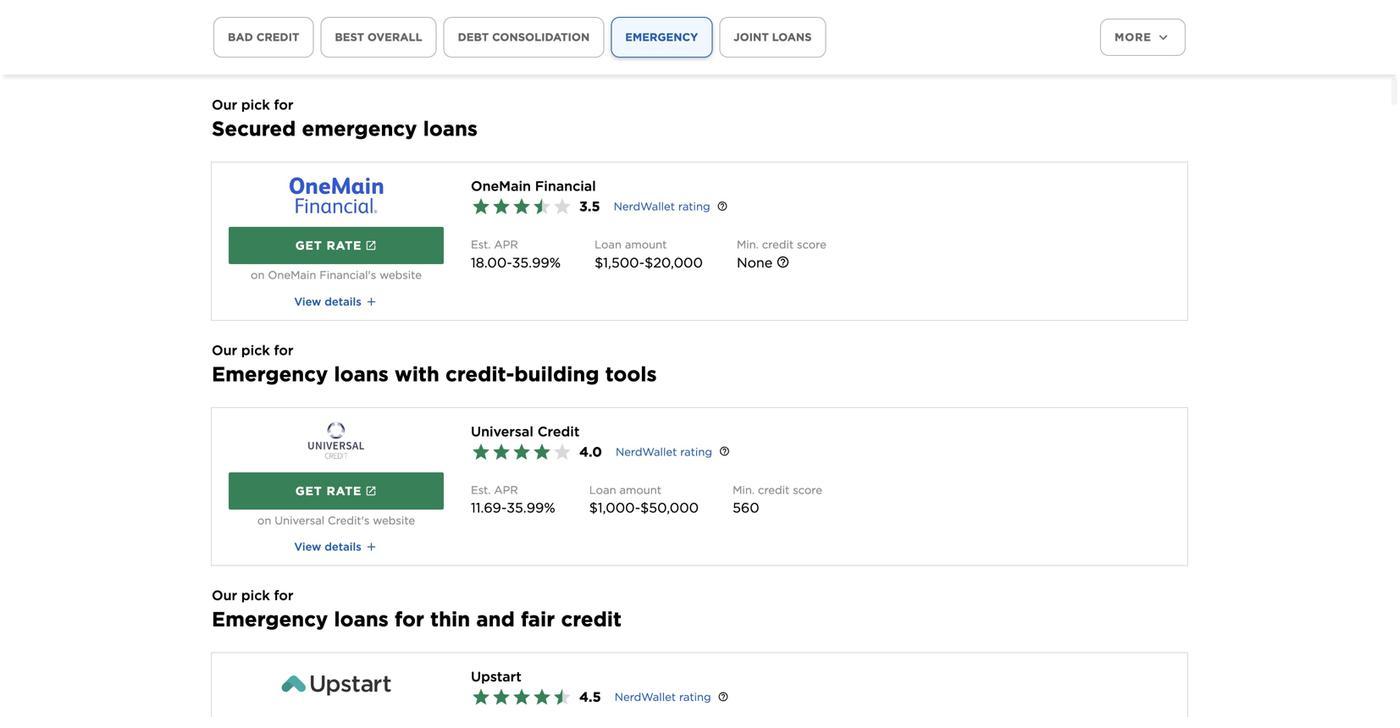 Task type: locate. For each thing, give the bounding box(es) containing it.
credit right the fair
[[561, 608, 622, 632]]

view details button
[[294, 294, 378, 310], [294, 539, 378, 556]]

min. for min. credit score 560
[[733, 484, 755, 497]]

with
[[395, 362, 440, 387]]

view details for loans
[[294, 541, 362, 554]]

1 vertical spatial rate
[[327, 484, 362, 499]]

min. inside min. credit score 560
[[733, 484, 755, 497]]

details down credit's at bottom left
[[325, 541, 362, 554]]

0 vertical spatial view
[[294, 295, 321, 308]]

apr for with
[[494, 484, 518, 497]]

0 horizontal spatial onemain
[[268, 269, 316, 282]]

thin
[[431, 608, 471, 632]]

nerdwallet rating up loan amount $1,000-$50,000
[[616, 446, 713, 459]]

4.0
[[580, 444, 602, 460]]

pick inside our pick for secured emergency loans
[[241, 97, 270, 113]]

1 vertical spatial pick
[[241, 342, 270, 359]]

$50,000
[[641, 500, 699, 517]]

0 vertical spatial our
[[212, 97, 237, 113]]

0 vertical spatial onemain
[[471, 178, 531, 195]]

2 vertical spatial pick
[[241, 588, 270, 604]]

est. for with
[[471, 484, 491, 497]]

0 vertical spatial view details button
[[294, 294, 378, 310]]

debt consolidation
[[458, 30, 590, 44]]

nerdwallet rating link up loan amount $1,500-$20,000
[[614, 199, 711, 215]]

$1,000-
[[590, 500, 641, 517]]

get rate link for loans
[[229, 473, 444, 510]]

for inside our pick for secured emergency loans
[[274, 97, 294, 113]]

onemain up 3.5 stars image
[[471, 178, 531, 195]]

0 vertical spatial nerdwallet rating
[[614, 200, 711, 213]]

1 get rate button from the top
[[229, 227, 444, 265]]

view down on universal credit's website
[[294, 541, 321, 554]]

3 our from the top
[[212, 588, 237, 604]]

1 emergency from the top
[[212, 362, 328, 387]]

1 horizontal spatial emergency
[[626, 30, 699, 44]]

emergency inside "our pick for emergency loans with credit-building tools"
[[212, 362, 328, 387]]

1 get from the top
[[296, 239, 323, 253]]

nerdwallet rating
[[614, 200, 711, 213], [616, 446, 713, 459], [615, 691, 712, 704]]

best
[[335, 30, 364, 44]]

get rate link up on universal credit's website
[[229, 473, 444, 510]]

1 view from the top
[[294, 295, 321, 308]]

0 horizontal spatial emergency
[[302, 117, 417, 141]]

0 vertical spatial nerdwallet
[[614, 200, 675, 213]]

min. up 560
[[733, 484, 755, 497]]

our inside our pick for secured emergency loans
[[212, 97, 237, 113]]

1 vertical spatial amount
[[620, 484, 662, 497]]

35.99% inside est. apr 18.00-35.99%
[[512, 255, 561, 271]]

560
[[733, 500, 760, 517]]

loan up $1,500-
[[595, 238, 622, 251]]

onemain
[[471, 178, 531, 195], [268, 269, 316, 282]]

nerdwallet
[[614, 200, 675, 213], [616, 446, 677, 459], [615, 691, 676, 704]]

1 vertical spatial nerdwallet rating link
[[616, 445, 713, 460]]

1 details from the top
[[325, 295, 362, 308]]

get up on onemain financial's website
[[296, 239, 323, 253]]

get rate button up on universal credit's website
[[229, 473, 444, 510]]

35.99% inside the est. apr 11.69-35.99%
[[507, 500, 556, 517]]

0 vertical spatial pick
[[241, 97, 270, 113]]

get rate
[[296, 239, 362, 253], [296, 484, 362, 499]]

view details down on universal credit's website
[[294, 541, 362, 554]]

1 vertical spatial universal
[[275, 514, 325, 527]]

on
[[251, 269, 265, 282], [258, 514, 271, 527]]

loan inside loan amount $1,500-$20,000
[[595, 238, 622, 251]]

nerdwallet right 4.5
[[615, 691, 676, 704]]

$1,500-
[[595, 255, 645, 271]]

0 vertical spatial emergency
[[212, 362, 328, 387]]

0 vertical spatial rate
[[327, 239, 362, 253]]

nerdwallet rating link right rated 4.5 out of 5 stars element
[[615, 690, 712, 706]]

1 our from the top
[[212, 97, 237, 113]]

credit-
[[446, 362, 515, 387]]

1 get rate from the top
[[296, 239, 362, 253]]

1 vertical spatial website
[[373, 514, 415, 527]]

nerdwallet rating link for emergency loans with credit-building tools
[[616, 445, 713, 460]]

building
[[515, 362, 600, 387]]

0 vertical spatial on
[[251, 269, 265, 282]]

1 pick from the top
[[241, 97, 270, 113]]

apr up 18.00-
[[494, 238, 518, 251]]

0 vertical spatial score
[[797, 238, 827, 251]]

credit up the min. credit score info icon
[[762, 238, 794, 251]]

2 pick from the top
[[241, 342, 270, 359]]

2 vertical spatial nerdwallet rating link
[[615, 690, 712, 706]]

get for emergency
[[296, 484, 323, 499]]

credit up 560
[[758, 484, 790, 497]]

emergency for emergency loans for thin and fair credit
[[212, 608, 328, 632]]

get rate for emergency
[[296, 239, 362, 253]]

0 vertical spatial details
[[325, 295, 362, 308]]

0 vertical spatial rating
[[679, 200, 711, 213]]

onemain left the financial's at the top left
[[268, 269, 316, 282]]

2 get rate link from the top
[[229, 473, 444, 510]]

1 view details from the top
[[294, 295, 362, 308]]

fair
[[521, 608, 555, 632]]

1 vertical spatial 35.99%
[[507, 500, 556, 517]]

est. up 18.00-
[[471, 238, 491, 251]]

our pick for secured emergency loans
[[212, 97, 478, 141]]

1 vertical spatial on
[[258, 514, 271, 527]]

and
[[477, 608, 515, 632]]

view details button down on universal credit's website
[[294, 539, 378, 556]]

nerdwallet rating info image
[[719, 446, 730, 457], [718, 692, 729, 703]]

score for min. credit score 560
[[793, 484, 823, 497]]

emergency
[[212, 362, 328, 387], [212, 608, 328, 632]]

3 pick from the top
[[241, 588, 270, 604]]

loans inside our pick for secured emergency loans
[[423, 117, 478, 141]]

2 details from the top
[[325, 541, 362, 554]]

1 vertical spatial nerdwallet
[[616, 446, 677, 459]]

1 vertical spatial nerdwallet rating info image
[[718, 692, 729, 703]]

nerdwallet rating link up loan amount $1,000-$50,000
[[616, 445, 713, 460]]

2 apr from the top
[[494, 484, 518, 497]]

35.99% down 4 stars image
[[507, 500, 556, 517]]

loan
[[595, 238, 622, 251], [590, 484, 617, 497]]

credit
[[538, 424, 580, 440]]

1 vertical spatial details
[[325, 541, 362, 554]]

onemain image
[[281, 176, 391, 214]]

1 get rate link from the top
[[229, 227, 444, 265]]

0 vertical spatial amount
[[625, 238, 667, 251]]

1 vertical spatial score
[[793, 484, 823, 497]]

1 rate from the top
[[327, 239, 362, 253]]

1 vertical spatial get rate link
[[229, 473, 444, 510]]

2 get rate from the top
[[296, 484, 362, 499]]

nerdwallet up loan amount $1,500-$20,000
[[614, 200, 675, 213]]

get rate button
[[229, 227, 444, 265], [229, 473, 444, 510]]

est. inside est. apr 18.00-35.99%
[[471, 238, 491, 251]]

nerdwallet rating right 4.5
[[615, 691, 712, 704]]

0 vertical spatial nerdwallet rating info image
[[719, 446, 730, 457]]

amount inside loan amount $1,500-$20,000
[[625, 238, 667, 251]]

2 vertical spatial our
[[212, 588, 237, 604]]

our inside our pick for emergency loans for thin and fair credit
[[212, 588, 237, 604]]

emergency for emergency loans with credit-building tools
[[212, 362, 328, 387]]

get rate up on universal credit's website
[[296, 484, 362, 499]]

debt consolidation button
[[444, 17, 604, 58]]

financial's
[[320, 269, 376, 282]]

1 vertical spatial apr
[[494, 484, 518, 497]]

on for secured
[[251, 269, 265, 282]]

0 vertical spatial universal
[[471, 424, 534, 440]]

0 vertical spatial est.
[[471, 238, 491, 251]]

emergency inside our pick for emergency loans for thin and fair credit
[[212, 608, 328, 632]]

details
[[325, 295, 362, 308], [325, 541, 362, 554]]

details down the financial's at the top left
[[325, 295, 362, 308]]

nerdwallet rating up loan amount $1,500-$20,000
[[614, 200, 711, 213]]

0 vertical spatial 35.99%
[[512, 255, 561, 271]]

1 vertical spatial view details button
[[294, 539, 378, 556]]

on universal credit's website
[[258, 514, 415, 527]]

rating
[[679, 200, 711, 213], [681, 446, 713, 459], [680, 691, 712, 704]]

0 horizontal spatial universal
[[275, 514, 325, 527]]

amount up $1,500-
[[625, 238, 667, 251]]

rate for loans
[[327, 484, 362, 499]]

loan for secured emergency loans
[[595, 238, 622, 251]]

get up on universal credit's website
[[296, 484, 323, 499]]

1 vertical spatial view
[[294, 541, 321, 554]]

nerdwallet up loan amount $1,000-$50,000
[[616, 446, 677, 459]]

website right the financial's at the top left
[[380, 269, 422, 282]]

credit inside min. credit score 560
[[758, 484, 790, 497]]

0 vertical spatial min.
[[737, 238, 759, 251]]

0 vertical spatial get rate button
[[229, 227, 444, 265]]

2 vertical spatial rating
[[680, 691, 712, 704]]

universal left credit's at bottom left
[[275, 514, 325, 527]]

for for secured emergency loans
[[274, 97, 294, 113]]

est. up '11.69-'
[[471, 484, 491, 497]]

joint loans button
[[720, 17, 827, 58]]

more
[[1115, 31, 1152, 44]]

est. inside the est. apr 11.69-35.99%
[[471, 484, 491, 497]]

score for min. credit score
[[797, 238, 827, 251]]

2 vertical spatial nerdwallet
[[615, 691, 676, 704]]

2 rate from the top
[[327, 484, 362, 499]]

2 view details button from the top
[[294, 539, 378, 556]]

est.
[[471, 238, 491, 251], [471, 484, 491, 497]]

view down on onemain financial's website
[[294, 295, 321, 308]]

min.
[[737, 238, 759, 251], [733, 484, 755, 497]]

credit for min. credit score
[[762, 238, 794, 251]]

get rate button up on onemain financial's website
[[229, 227, 444, 265]]

35.99% for loans
[[512, 255, 561, 271]]

min. for min. credit score
[[737, 238, 759, 251]]

credit's
[[328, 514, 370, 527]]

2 vertical spatial nerdwallet rating
[[615, 691, 712, 704]]

view details down on onemain financial's website
[[294, 295, 362, 308]]

our
[[212, 97, 237, 113], [212, 342, 237, 359], [212, 588, 237, 604]]

score inside min. credit score 560
[[793, 484, 823, 497]]

4 stars image
[[471, 442, 573, 463]]

pick inside our pick for emergency loans for thin and fair credit
[[241, 588, 270, 604]]

rate up credit's at bottom left
[[327, 484, 362, 499]]

apr inside est. apr 18.00-35.99%
[[494, 238, 518, 251]]

our inside "our pick for emergency loans with credit-building tools"
[[212, 342, 237, 359]]

1 vertical spatial emergency
[[302, 117, 417, 141]]

1 vertical spatial get rate
[[296, 484, 362, 499]]

view
[[294, 295, 321, 308], [294, 541, 321, 554]]

1 vertical spatial est.
[[471, 484, 491, 497]]

1 vertical spatial get rate button
[[229, 473, 444, 510]]

pick inside "our pick for emergency loans with credit-building tools"
[[241, 342, 270, 359]]

website right credit's at bottom left
[[373, 514, 415, 527]]

loan inside loan amount $1,000-$50,000
[[590, 484, 617, 497]]

amount inside loan amount $1,000-$50,000
[[620, 484, 662, 497]]

get rate up on onemain financial's website
[[296, 239, 362, 253]]

loan up $1,000- on the left of page
[[590, 484, 617, 497]]

rating for secured emergency loans
[[679, 200, 711, 213]]

1 vertical spatial rating
[[681, 446, 713, 459]]

universal
[[471, 424, 534, 440], [275, 514, 325, 527]]

2 view from the top
[[294, 541, 321, 554]]

pick for emergency loans with credit-building tools
[[241, 342, 270, 359]]

min. credit score 560
[[733, 484, 823, 517]]

overall
[[368, 30, 423, 44]]

credit right bad at the left top of page
[[257, 30, 299, 44]]

nerdwallet for emergency loans with credit-building tools
[[616, 446, 677, 459]]

apr inside the est. apr 11.69-35.99%
[[494, 484, 518, 497]]

amount
[[625, 238, 667, 251], [620, 484, 662, 497]]

nerdwallet rating link
[[614, 199, 711, 215], [616, 445, 713, 460], [615, 690, 712, 706]]

amount up $1,000- on the left of page
[[620, 484, 662, 497]]

1 horizontal spatial universal
[[471, 424, 534, 440]]

35.99%
[[512, 255, 561, 271], [507, 500, 556, 517]]

2 our from the top
[[212, 342, 237, 359]]

pick
[[241, 97, 270, 113], [241, 342, 270, 359], [241, 588, 270, 604]]

credit inside button
[[257, 30, 299, 44]]

our pick for emergency loans with credit-building tools
[[212, 342, 657, 387]]

nerdwallet for emergency loans for thin and fair credit
[[615, 691, 676, 704]]

1 view details button from the top
[[294, 294, 378, 310]]

get for secured
[[296, 239, 323, 253]]

view details button down on onemain financial's website
[[294, 294, 378, 310]]

min. credit score info image
[[776, 255, 790, 269]]

min. up none
[[737, 238, 759, 251]]

1 vertical spatial view details
[[294, 541, 362, 554]]

for
[[274, 97, 294, 113], [274, 342, 294, 359], [274, 588, 294, 604], [395, 608, 424, 632]]

nerdwallet rating link for secured emergency loans
[[614, 199, 711, 215]]

0 vertical spatial get rate
[[296, 239, 362, 253]]

1 vertical spatial onemain
[[268, 269, 316, 282]]

rate up the financial's at the top left
[[327, 239, 362, 253]]

score
[[797, 238, 827, 251], [793, 484, 823, 497]]

get
[[296, 239, 323, 253], [296, 484, 323, 499]]

onemain financial
[[471, 178, 596, 195]]

loans
[[773, 30, 812, 44], [423, 117, 478, 141], [334, 362, 389, 387], [334, 608, 389, 632]]

0 vertical spatial apr
[[494, 238, 518, 251]]

1 vertical spatial our
[[212, 342, 237, 359]]

1 vertical spatial loan
[[590, 484, 617, 497]]

apr up '11.69-'
[[494, 484, 518, 497]]

2 get from the top
[[296, 484, 323, 499]]

for for emergency loans for thin and fair credit
[[274, 588, 294, 604]]

0 vertical spatial loan
[[595, 238, 622, 251]]

0 vertical spatial nerdwallet rating link
[[614, 199, 711, 215]]

1 vertical spatial nerdwallet rating
[[616, 446, 713, 459]]

1 apr from the top
[[494, 238, 518, 251]]

3.5
[[580, 198, 600, 215]]

emergency
[[626, 30, 699, 44], [302, 117, 417, 141]]

consolidation
[[492, 30, 590, 44]]

get rate button for loans
[[229, 473, 444, 510]]

website
[[380, 269, 422, 282], [373, 514, 415, 527]]

view details
[[294, 295, 362, 308], [294, 541, 362, 554]]

apr
[[494, 238, 518, 251], [494, 484, 518, 497]]

get rate link for emergency
[[229, 227, 444, 265]]

1 vertical spatial emergency
[[212, 608, 328, 632]]

0 vertical spatial get
[[296, 239, 323, 253]]

get rate link up on onemain financial's website
[[229, 227, 444, 265]]

universal up 4 stars image
[[471, 424, 534, 440]]

rate
[[327, 239, 362, 253], [327, 484, 362, 499]]

tools
[[606, 362, 657, 387]]

2 est. from the top
[[471, 484, 491, 497]]

credit
[[257, 30, 299, 44], [762, 238, 794, 251], [758, 484, 790, 497], [561, 608, 622, 632]]

0 vertical spatial get rate link
[[229, 227, 444, 265]]

nerdwallet rating for emergency loans for thin and fair credit
[[615, 691, 712, 704]]

0 vertical spatial website
[[380, 269, 422, 282]]

1 est. from the top
[[471, 238, 491, 251]]

0 vertical spatial view details
[[294, 295, 362, 308]]

0 vertical spatial emergency
[[626, 30, 699, 44]]

2 emergency from the top
[[212, 608, 328, 632]]

1 vertical spatial get
[[296, 484, 323, 499]]

for inside "our pick for emergency loans with credit-building tools"
[[274, 342, 294, 359]]

rate for emergency
[[327, 239, 362, 253]]

1 vertical spatial min.
[[733, 484, 755, 497]]

35.99% down 3.5 stars image
[[512, 255, 561, 271]]

2 view details from the top
[[294, 541, 362, 554]]

2 get rate button from the top
[[229, 473, 444, 510]]

get rate link
[[229, 227, 444, 265], [229, 473, 444, 510]]

website for loans
[[373, 514, 415, 527]]



Task type: vqa. For each thing, say whether or not it's contained in the screenshot.
Monthly fee related to SoFi Checking and Savings
no



Task type: describe. For each thing, give the bounding box(es) containing it.
emergency button
[[611, 17, 713, 58]]

secured
[[212, 117, 296, 141]]

min. credit score
[[737, 238, 827, 251]]

loans inside our pick for emergency loans for thin and fair credit
[[334, 608, 389, 632]]

our for secured emergency loans
[[212, 97, 237, 113]]

details for emergency
[[325, 295, 362, 308]]

our pick for emergency loans for thin and fair credit
[[212, 588, 622, 632]]

bad credit
[[228, 30, 299, 44]]

joint
[[734, 30, 769, 44]]

nerdwallet rating for secured emergency loans
[[614, 200, 711, 213]]

loans inside button
[[773, 30, 812, 44]]

view details button for emergency
[[294, 294, 378, 310]]

financial
[[535, 178, 596, 195]]

loan for emergency loans with credit-building tools
[[590, 484, 617, 497]]

view details button for loans
[[294, 539, 378, 556]]

est. apr 11.69-35.99%
[[471, 484, 556, 517]]

get rate button for emergency
[[229, 227, 444, 265]]

get rate for loans
[[296, 484, 362, 499]]

details for loans
[[325, 541, 362, 554]]

1 horizontal spatial onemain
[[471, 178, 531, 195]]

18.00-
[[471, 255, 512, 271]]

emergency inside our pick for secured emergency loans
[[302, 117, 417, 141]]

amount for emergency loans with credit-building tools
[[620, 484, 662, 497]]

nerdwallet rating info image
[[717, 201, 728, 212]]

our for emergency loans with credit-building tools
[[212, 342, 237, 359]]

nerdwallet rating info image for emergency loans with credit-building tools
[[719, 446, 730, 457]]

4.5 stars image
[[471, 688, 573, 708]]

rated 4.5 out of 5 stars element
[[580, 688, 601, 708]]

best overall
[[335, 30, 423, 44]]

4.5
[[580, 689, 601, 706]]

bad credit button
[[214, 17, 314, 58]]

amount for secured emergency loans
[[625, 238, 667, 251]]

product offers quick filters tab list
[[214, 17, 939, 153]]

universal credit image
[[281, 422, 391, 459]]

for for emergency loans with credit-building tools
[[274, 342, 294, 359]]

est. apr 18.00-35.99%
[[471, 238, 561, 271]]

more button
[[1101, 19, 1186, 56]]

35.99% for with
[[507, 500, 556, 517]]

pick for secured emergency loans
[[241, 97, 270, 113]]

pick for emergency loans for thin and fair credit
[[241, 588, 270, 604]]

$20,000
[[645, 255, 703, 271]]

credit for bad credit
[[257, 30, 299, 44]]

loan amount $1,500-$20,000
[[595, 238, 703, 271]]

rated 3.5 out of 5 stars element
[[580, 197, 600, 217]]

rating for emergency loans for thin and fair credit
[[680, 691, 712, 704]]

loan amount $1,000-$50,000
[[590, 484, 699, 517]]

universal credit
[[471, 424, 580, 440]]

credit for min. credit score 560
[[758, 484, 790, 497]]

on onemain financial's website
[[251, 269, 422, 282]]

nerdwallet rating for emergency loans with credit-building tools
[[616, 446, 713, 459]]

view for emergency
[[294, 541, 321, 554]]

debt
[[458, 30, 489, 44]]

11.69-
[[471, 500, 507, 517]]

view details for emergency
[[294, 295, 362, 308]]

apr for loans
[[494, 238, 518, 251]]

upstart
[[471, 669, 522, 686]]

none
[[737, 255, 773, 271]]

joint loans
[[734, 30, 812, 44]]

our for emergency loans for thin and fair credit
[[212, 588, 237, 604]]

bad
[[228, 30, 253, 44]]

emergency inside button
[[626, 30, 699, 44]]

upstart image
[[281, 667, 391, 705]]

nerdwallet rating info image for emergency loans for thin and fair credit
[[718, 692, 729, 703]]

3.5 stars image
[[471, 197, 573, 217]]

rated 4 out of 5 stars element
[[580, 442, 602, 463]]

est. for loans
[[471, 238, 491, 251]]

nerdwallet rating link for emergency loans for thin and fair credit
[[615, 690, 712, 706]]

rating for emergency loans with credit-building tools
[[681, 446, 713, 459]]

nerdwallet for secured emergency loans
[[614, 200, 675, 213]]

on for emergency
[[258, 514, 271, 527]]

loans inside "our pick for emergency loans with credit-building tools"
[[334, 362, 389, 387]]

website for emergency
[[380, 269, 422, 282]]

credit inside our pick for emergency loans for thin and fair credit
[[561, 608, 622, 632]]

view for secured
[[294, 295, 321, 308]]

best overall button
[[321, 17, 437, 58]]



